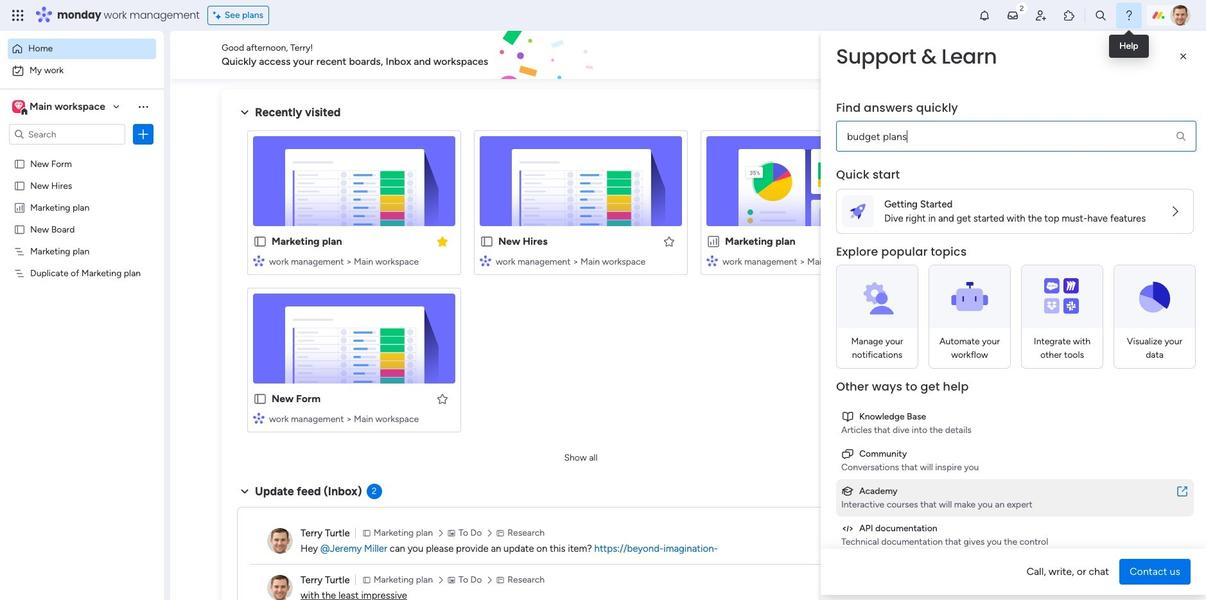 Task type: locate. For each thing, give the bounding box(es) containing it.
0 vertical spatial check circle image
[[976, 121, 984, 130]]

Search in workspace field
[[27, 127, 107, 142]]

1 vertical spatial terry turtle image
[[267, 575, 293, 600]]

public dashboard image inside quick search results list box
[[707, 235, 721, 249]]

workspace image
[[12, 100, 25, 114], [14, 100, 23, 114]]

help center element
[[956, 530, 1149, 581]]

option
[[8, 39, 156, 59], [8, 60, 156, 81], [0, 152, 164, 155]]

list box
[[0, 150, 164, 457]]

getting started logo image
[[851, 204, 866, 219]]

check circle image
[[976, 121, 984, 130], [976, 137, 984, 147]]

close recently visited image
[[237, 105, 253, 120]]

3 link container element from the top
[[842, 485, 1190, 498]]

search everything image
[[1095, 9, 1108, 22]]

link container element
[[842, 410, 1190, 424], [842, 447, 1190, 461], [842, 485, 1190, 498], [842, 522, 1190, 535]]

0 vertical spatial terry turtle image
[[267, 528, 293, 554]]

1 horizontal spatial public dashboard image
[[707, 235, 721, 249]]

quick search results list box
[[237, 120, 925, 448]]

templates image image
[[968, 259, 1137, 347]]

getting started element
[[956, 468, 1149, 520]]

circle o image
[[976, 186, 984, 196]]

1 workspace image from the left
[[12, 100, 25, 114]]

0 horizontal spatial public dashboard image
[[13, 201, 26, 213]]

notifications image
[[979, 9, 992, 22]]

2 horizontal spatial add to favorites image
[[890, 235, 903, 248]]

close update feed (inbox) image
[[237, 484, 253, 499]]

see plans image
[[213, 8, 225, 22]]

invite members image
[[1035, 9, 1048, 22]]

terry turtle image
[[1171, 5, 1191, 26]]

monday marketplace image
[[1064, 9, 1076, 22]]

1 vertical spatial public dashboard image
[[707, 235, 721, 249]]

add to favorites image
[[663, 235, 676, 248], [890, 235, 903, 248], [436, 392, 449, 405]]

1 vertical spatial check circle image
[[976, 137, 984, 147]]

How can we help? search field
[[837, 121, 1197, 152]]

terry turtle image
[[267, 528, 293, 554], [267, 575, 293, 600]]

1 horizontal spatial add to favorites image
[[663, 235, 676, 248]]

public board image
[[13, 157, 26, 170], [13, 179, 26, 192], [13, 223, 26, 235], [253, 235, 267, 249], [480, 235, 494, 249], [253, 392, 267, 406]]

public dashboard image
[[13, 201, 26, 213], [707, 235, 721, 249]]



Task type: describe. For each thing, give the bounding box(es) containing it.
1 check circle image from the top
[[976, 121, 984, 130]]

2 check circle image from the top
[[976, 137, 984, 147]]

select product image
[[12, 9, 24, 22]]

2 element
[[367, 484, 382, 499]]

2 link container element from the top
[[842, 447, 1190, 461]]

2 vertical spatial option
[[0, 152, 164, 155]]

0 horizontal spatial add to favorites image
[[436, 392, 449, 405]]

2 image
[[1017, 1, 1028, 15]]

4 link container element from the top
[[842, 522, 1190, 535]]

extra links container element
[[837, 405, 1195, 554]]

2 terry turtle image from the top
[[267, 575, 293, 600]]

0 vertical spatial option
[[8, 39, 156, 59]]

header element
[[821, 31, 1207, 167]]

2 workspace image from the left
[[14, 100, 23, 114]]

workspace options image
[[137, 100, 150, 113]]

options image
[[137, 128, 150, 141]]

remove from favorites image
[[436, 235, 449, 248]]

update feed image
[[1007, 9, 1020, 22]]

1 vertical spatial option
[[8, 60, 156, 81]]

1 link container element from the top
[[842, 410, 1190, 424]]

v2 user feedback image
[[967, 48, 976, 62]]

workspace selection element
[[12, 99, 107, 116]]

0 vertical spatial public dashboard image
[[13, 201, 26, 213]]

help image
[[1123, 9, 1136, 22]]

search container element
[[837, 100, 1197, 152]]

1 terry turtle image from the top
[[267, 528, 293, 554]]



Task type: vqa. For each thing, say whether or not it's contained in the screenshot.
Update feed image
yes



